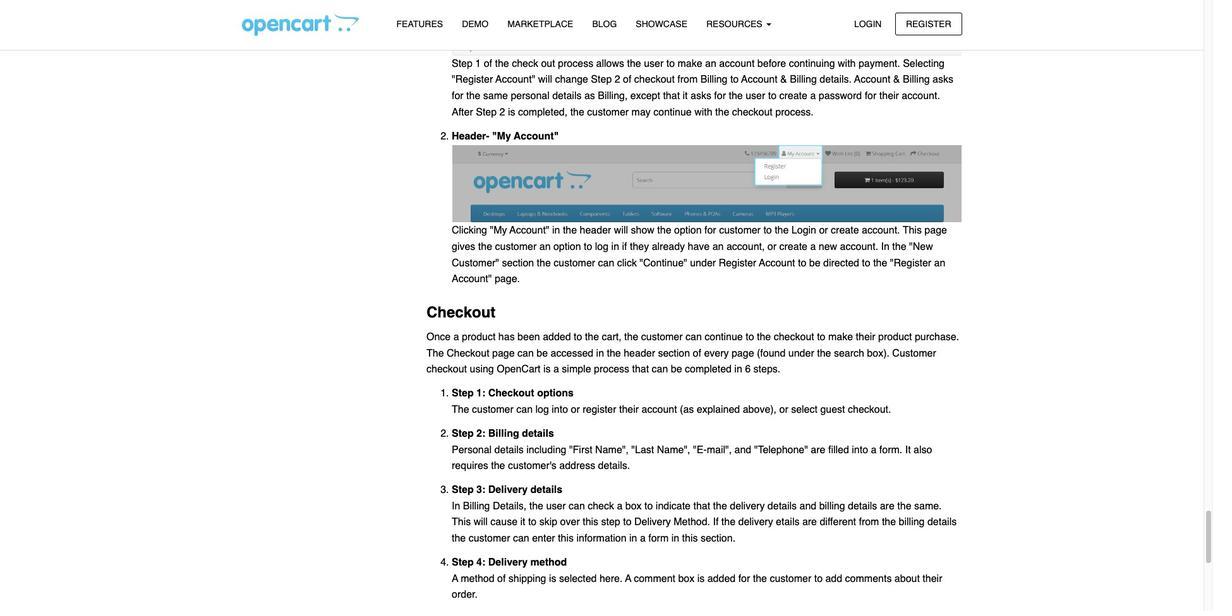 Task type: locate. For each thing, give the bounding box(es) containing it.
0 vertical spatial under
[[690, 258, 716, 269]]

1 vertical spatial "my
[[490, 225, 507, 237]]

using
[[470, 364, 494, 376]]

1 horizontal spatial account
[[720, 58, 755, 69]]

1 vertical spatial create
[[831, 225, 859, 237]]

same.
[[915, 501, 942, 513]]

customer
[[587, 107, 629, 118], [719, 225, 761, 237], [495, 241, 537, 253], [554, 258, 596, 269], [642, 332, 683, 343], [472, 404, 514, 416], [469, 534, 510, 545], [770, 574, 812, 585]]

can up 'completed'
[[686, 332, 702, 343]]

can inside step 1: checkout options the customer can log into or register their account (as explained above), or select guest checkout.
[[517, 404, 533, 416]]

billing right 2:
[[489, 429, 519, 440]]

0 vertical spatial user
[[644, 58, 664, 69]]

step for 1
[[452, 58, 473, 69]]

1 horizontal spatial log
[[595, 241, 609, 253]]

0 horizontal spatial in
[[452, 501, 460, 513]]

1 vertical spatial method
[[461, 574, 495, 585]]

about
[[895, 574, 920, 585]]

the up personal
[[452, 404, 469, 416]]

customer down cause
[[469, 534, 510, 545]]

"register inside step 1 of the check out process allows the user to make an account before continuing with payment. selecting "register account" will change step 2 of checkout from billing to account & billing details. account & billing asks for the same personal details as billing, except that it asks for the user to create a password for their account. after step 2 is completed, the customer may continue with the checkout process.
[[452, 74, 493, 86]]

1:
[[477, 388, 486, 400]]

added down section.
[[708, 574, 736, 585]]

log left if
[[595, 241, 609, 253]]

2 horizontal spatial will
[[614, 225, 628, 237]]

shipping
[[509, 574, 546, 585]]

that inside step 1 of the check out process allows the user to make an account before continuing with payment. selecting "register account" will change step 2 of checkout from billing to account & billing details. account & billing asks for the same personal details as billing, except that it asks for the user to create a password for their account. after step 2 is completed, the customer may continue with the checkout process.
[[663, 90, 680, 102]]

0 vertical spatial box
[[626, 501, 642, 513]]

0 vertical spatial checkout
[[427, 304, 496, 322]]

into inside step 1: checkout options the customer can log into or register their account (as explained above), or select guest checkout.
[[552, 404, 568, 416]]

for inside clicking "my account" in the header will show the option for  customer to the  login or create account. this page gives the customer an option to log in if they already have an account, or create a new account. in the "new customer" section the customer can click "continue" under register account to be directed to the "register an account" page.
[[705, 225, 717, 237]]

1 vertical spatial it
[[521, 517, 526, 529]]

create up process.
[[780, 90, 808, 102]]

customer inside once a product has been added to the cart, the customer can continue to the checkout to make their product purchase. the checkout page can be accessed in the header section of every page (found under the search box). customer checkout using opencart is a simple process that can be completed in 6 steps.
[[642, 332, 683, 343]]

clicking
[[452, 225, 487, 237]]

checkout inside step 1: checkout options the customer can log into or register their account (as explained above), or select guest checkout.
[[489, 388, 535, 400]]

customer inside step 4: delivery method a method of shipping is selected here. a comment box is added for the customer to add comments about their order.
[[770, 574, 812, 585]]

(found
[[757, 348, 786, 359]]

0 horizontal spatial name",
[[596, 445, 629, 456]]

user inside step 3: delivery details in billing details, the user can check a box to indicate that the delivery details and billing details are the same. this will cause it to skip over this step to delivery method. if the delivery etails are different from the billing details the customer can enter this information in a form in this section.
[[546, 501, 566, 513]]

1 vertical spatial checkout
[[447, 348, 490, 359]]

1 horizontal spatial this
[[903, 225, 922, 237]]

make up search
[[829, 332, 853, 343]]

make
[[678, 58, 703, 69], [829, 332, 853, 343]]

account inside clicking "my account" in the header will show the option for  customer to the  login or create account. this page gives the customer an option to log in if they already have an account, or create a new account. in the "new customer" section the customer can click "continue" under register account to be directed to the "register an account" page.
[[759, 258, 796, 269]]

of right "1" at top
[[484, 58, 492, 69]]

1 horizontal spatial a
[[625, 574, 632, 585]]

or left select at right bottom
[[780, 404, 789, 416]]

billing up different
[[820, 501, 846, 513]]

from right different
[[859, 517, 880, 529]]

front - official checkout register account image
[[452, 0, 962, 56]]

be left 'completed'
[[671, 364, 683, 376]]

account left (as
[[642, 404, 677, 416]]

their up box).
[[856, 332, 876, 343]]

under
[[690, 258, 716, 269], [789, 348, 815, 359]]

customer up account,
[[719, 225, 761, 237]]

0 horizontal spatial details.
[[598, 461, 630, 472]]

1 horizontal spatial name",
[[657, 445, 691, 456]]

1 & from the left
[[781, 74, 788, 86]]

method
[[531, 558, 567, 569], [461, 574, 495, 585]]

of
[[484, 58, 492, 69], [623, 74, 632, 86], [693, 348, 702, 359], [498, 574, 506, 585]]

with right may
[[695, 107, 713, 118]]

process down cart,
[[594, 364, 630, 376]]

0 vertical spatial "my
[[492, 131, 511, 142]]

1 vertical spatial from
[[859, 517, 880, 529]]

1 horizontal spatial continue
[[705, 332, 743, 343]]

their right register
[[620, 404, 639, 416]]

0 vertical spatial asks
[[933, 74, 954, 86]]

or right account,
[[768, 241, 777, 253]]

section inside once a product has been added to the cart, the customer can continue to the checkout to make their product purchase. the checkout page can be accessed in the header section of every page (found under the search box). customer checkout using opencart is a simple process that can be completed in 6 steps.
[[658, 348, 690, 359]]

select
[[792, 404, 818, 416]]

process inside step 1 of the check out process allows the user to make an account before continuing with payment. selecting "register account" will change step 2 of checkout from billing to account & billing details. account & billing asks for the same personal details as billing, except that it asks for the user to create a password for their account. after step 2 is completed, the customer may continue with the checkout process.
[[558, 58, 594, 69]]

or up new
[[820, 225, 829, 237]]

0 vertical spatial that
[[663, 90, 680, 102]]

billing down the same.
[[899, 517, 925, 529]]

their
[[880, 90, 900, 102], [856, 332, 876, 343], [620, 404, 639, 416], [923, 574, 943, 585]]

this up "new
[[903, 225, 922, 237]]

a
[[811, 90, 816, 102], [811, 241, 816, 253], [454, 332, 459, 343], [554, 364, 559, 376], [871, 445, 877, 456], [617, 501, 623, 513], [640, 534, 646, 545]]

1 vertical spatial log
[[536, 404, 549, 416]]

account down account,
[[759, 258, 796, 269]]

make inside once a product has been added to the cart, the customer can continue to the checkout to make their product purchase. the checkout page can be accessed in the header section of every page (found under the search box). customer checkout using opencart is a simple process that can be completed in 6 steps.
[[829, 332, 853, 343]]

name",
[[596, 445, 629, 456], [657, 445, 691, 456]]

into right "filled"
[[852, 445, 869, 456]]

step left 2:
[[452, 429, 474, 440]]

be inside clicking "my account" in the header will show the option for  customer to the  login or create account. this page gives the customer an option to log in if they already have an account, or create a new account. in the "new customer" section the customer can click "continue" under register account to be directed to the "register an account" page.
[[810, 258, 821, 269]]

0 horizontal spatial product
[[462, 332, 496, 343]]

0 vertical spatial in
[[882, 241, 890, 253]]

0 horizontal spatial account
[[642, 404, 677, 416]]

from down front - official checkout register account image
[[678, 74, 698, 86]]

0 vertical spatial process
[[558, 58, 594, 69]]

product left has
[[462, 332, 496, 343]]

password
[[819, 90, 862, 102]]

step for 4:
[[452, 558, 474, 569]]

step 2: billing details personal details including "first name", "last name", "e-mail", and "telephone" are filled into a form. it also requires the customer's address details.
[[452, 429, 933, 472]]

and right mail",
[[735, 445, 752, 456]]

checkout up once
[[427, 304, 496, 322]]

1 vertical spatial with
[[695, 107, 713, 118]]

filled
[[829, 445, 850, 456]]

as
[[585, 90, 595, 102]]

1 horizontal spatial check
[[588, 501, 614, 513]]

1 horizontal spatial user
[[644, 58, 664, 69]]

with left payment.
[[838, 58, 856, 69]]

0 horizontal spatial login
[[792, 225, 817, 237]]

1 vertical spatial section
[[658, 348, 690, 359]]

register
[[906, 19, 952, 29], [719, 258, 757, 269]]

details down change
[[553, 90, 582, 102]]

here.
[[600, 574, 623, 585]]

are right etails
[[803, 517, 817, 529]]

account" down completed,
[[514, 131, 559, 142]]

"register
[[452, 74, 493, 86], [891, 258, 932, 269]]

0 horizontal spatial with
[[695, 107, 713, 118]]

0 horizontal spatial log
[[536, 404, 549, 416]]

0 vertical spatial are
[[811, 445, 826, 456]]

delivery up shipping
[[489, 558, 528, 569]]

customer down billing,
[[587, 107, 629, 118]]

to inside step 4: delivery method a method of shipping is selected here. a comment box is added for the customer to add comments about their order.
[[815, 574, 823, 585]]

2 vertical spatial checkout
[[489, 388, 535, 400]]

billing inside step 3: delivery details in billing details, the user can check a box to indicate that the delivery details and billing details are the same. this will cause it to skip over this step to delivery method. if the delivery etails are different from the billing details the customer can enter this information in a form in this section.
[[463, 501, 490, 513]]

0 vertical spatial "register
[[452, 74, 493, 86]]

continuing
[[789, 58, 835, 69]]

& down payment.
[[894, 74, 901, 86]]

1 horizontal spatial billing
[[899, 517, 925, 529]]

checkout.
[[848, 404, 892, 416]]

0 horizontal spatial that
[[632, 364, 649, 376]]

0 horizontal spatial it
[[521, 517, 526, 529]]

that up step 1: checkout options the customer can log into or register their account (as explained above), or select guest checkout.
[[632, 364, 649, 376]]

details. inside step 2: billing details personal details including "first name", "last name", "e-mail", and "telephone" are filled into a form. it also requires the customer's address details.
[[598, 461, 630, 472]]

details.
[[820, 74, 852, 86], [598, 461, 630, 472]]

2 horizontal spatial user
[[746, 90, 766, 102]]

2 a from the left
[[625, 574, 632, 585]]

add
[[826, 574, 843, 585]]

0 vertical spatial account
[[720, 58, 755, 69]]

0 horizontal spatial user
[[546, 501, 566, 513]]

1 vertical spatial added
[[708, 574, 736, 585]]

and down "telephone"
[[800, 501, 817, 513]]

account left before
[[720, 58, 755, 69]]

page up "new
[[925, 225, 948, 237]]

0 horizontal spatial continue
[[654, 107, 692, 118]]

"continue"
[[640, 258, 688, 269]]

may
[[632, 107, 651, 118]]

address
[[560, 461, 596, 472]]

header- "my account"
[[452, 131, 559, 142]]

1 vertical spatial that
[[632, 364, 649, 376]]

account.
[[902, 90, 941, 102], [862, 225, 901, 237], [841, 241, 879, 253]]

"new
[[910, 241, 934, 253]]

in left "new
[[882, 241, 890, 253]]

step inside step 1: checkout options the customer can log into or register their account (as explained above), or select guest checkout.
[[452, 388, 474, 400]]

1 horizontal spatial the
[[452, 404, 469, 416]]

continue right may
[[654, 107, 692, 118]]

or left register
[[571, 404, 580, 416]]

header inside once a product has been added to the cart, the customer can continue to the checkout to make their product purchase. the checkout page can be accessed in the header section of every page (found under the search box). customer checkout using opencart is a simple process that can be completed in 6 steps.
[[624, 348, 656, 359]]

details up etails
[[768, 501, 797, 513]]

is inside step 1 of the check out process allows the user to make an account before continuing with payment. selecting "register account" will change step 2 of checkout from billing to account & billing details. account & billing asks for the same personal details as billing, except that it asks for the user to create a password for their account. after step 2 is completed, the customer may continue with the checkout process.
[[508, 107, 516, 118]]

are
[[811, 445, 826, 456], [880, 501, 895, 513], [803, 517, 817, 529]]

user down before
[[746, 90, 766, 102]]

0 vertical spatial with
[[838, 58, 856, 69]]

0 vertical spatial delivery
[[489, 485, 528, 496]]

1 horizontal spatial header
[[624, 348, 656, 359]]

0 horizontal spatial option
[[554, 241, 581, 253]]

billing down continuing
[[790, 74, 817, 86]]

0 horizontal spatial check
[[512, 58, 539, 69]]

method down 4:
[[461, 574, 495, 585]]

of inside step 4: delivery method a method of shipping is selected here. a comment box is added for the customer to add comments about their order.
[[498, 574, 506, 585]]

register up selecting
[[906, 19, 952, 29]]

page up 6
[[732, 348, 755, 359]]

1 horizontal spatial under
[[789, 348, 815, 359]]

header inside clicking "my account" in the header will show the option for  customer to the  login or create account. this page gives the customer an option to log in if they already have an account, or create a new account. in the "new customer" section the customer can click "continue" under register account to be directed to the "register an account" page.
[[580, 225, 612, 237]]

0 vertical spatial billing
[[820, 501, 846, 513]]

their inside step 1 of the check out process allows the user to make an account before continuing with payment. selecting "register account" will change step 2 of checkout from billing to account & billing details. account & billing asks for the same personal details as billing, except that it asks for the user to create a password for their account. after step 2 is completed, the customer may continue with the checkout process.
[[880, 90, 900, 102]]

1 vertical spatial header
[[624, 348, 656, 359]]

2 vertical spatial are
[[803, 517, 817, 529]]

0 horizontal spatial 2
[[500, 107, 505, 118]]

page.
[[495, 274, 520, 285]]

register inside clicking "my account" in the header will show the option for  customer to the  login or create account. this page gives the customer an option to log in if they already have an account, or create a new account. in the "new customer" section the customer can click "continue" under register account to be directed to the "register an account" page.
[[719, 258, 757, 269]]

method.
[[674, 517, 711, 529]]

check
[[512, 58, 539, 69], [588, 501, 614, 513]]

continue
[[654, 107, 692, 118], [705, 332, 743, 343]]

step 1: checkout options the customer can log into or register their account (as explained above), or select guest checkout.
[[452, 388, 892, 416]]

are left the same.
[[880, 501, 895, 513]]

0 horizontal spatial under
[[690, 258, 716, 269]]

1 vertical spatial into
[[852, 445, 869, 456]]

a left new
[[811, 241, 816, 253]]

0 horizontal spatial and
[[735, 445, 752, 456]]

0 horizontal spatial &
[[781, 74, 788, 86]]

0 vertical spatial method
[[531, 558, 567, 569]]

2 vertical spatial will
[[474, 517, 488, 529]]

0 vertical spatial into
[[552, 404, 568, 416]]

out
[[541, 58, 555, 69]]

of up billing,
[[623, 74, 632, 86]]

0 horizontal spatial from
[[678, 74, 698, 86]]

"my
[[492, 131, 511, 142], [490, 225, 507, 237]]

1 vertical spatial asks
[[691, 90, 712, 102]]

they
[[630, 241, 649, 253]]

box right the comment
[[679, 574, 695, 585]]

can up over
[[569, 501, 585, 513]]

3:
[[477, 485, 486, 496]]

1 vertical spatial the
[[452, 404, 469, 416]]

1 vertical spatial are
[[880, 501, 895, 513]]

1 vertical spatial and
[[800, 501, 817, 513]]

2 product from the left
[[879, 332, 913, 343]]

delivery
[[489, 485, 528, 496], [635, 517, 671, 529], [489, 558, 528, 569]]

will up if
[[614, 225, 628, 237]]

check left out
[[512, 58, 539, 69]]

0 vertical spatial make
[[678, 58, 703, 69]]

this up information
[[583, 517, 599, 529]]

check up step
[[588, 501, 614, 513]]

1 horizontal spatial from
[[859, 517, 880, 529]]

show
[[631, 225, 655, 237]]

1 horizontal spatial option
[[675, 225, 702, 237]]

if
[[622, 241, 627, 253]]

be
[[810, 258, 821, 269], [537, 348, 548, 359], [671, 364, 683, 376]]

billing
[[820, 501, 846, 513], [899, 517, 925, 529]]

with
[[838, 58, 856, 69], [695, 107, 713, 118]]

a inside step 2: billing details personal details including "first name", "last name", "e-mail", and "telephone" are filled into a form. it also requires the customer's address details.
[[871, 445, 877, 456]]

user up skip
[[546, 501, 566, 513]]

continue up every in the right of the page
[[705, 332, 743, 343]]

0 horizontal spatial will
[[474, 517, 488, 529]]

1 horizontal spatial asks
[[933, 74, 954, 86]]

1 horizontal spatial make
[[829, 332, 853, 343]]

from inside step 1 of the check out process allows the user to make an account before continuing with payment. selecting "register account" will change step 2 of checkout from billing to account & billing details. account & billing asks for the same personal details as billing, except that it asks for the user to create a password for their account. after step 2 is completed, the customer may continue with the checkout process.
[[678, 74, 698, 86]]

this inside step 3: delivery details in billing details, the user can check a box to indicate that the delivery details and billing details are the same. this will cause it to skip over this step to delivery method. if the delivery etails are different from the billing details the customer can enter this information in a form in this section.
[[452, 517, 471, 529]]

checkout
[[635, 74, 675, 86], [733, 107, 773, 118], [774, 332, 815, 343], [427, 364, 467, 376]]

in
[[882, 241, 890, 253], [452, 501, 460, 513]]

1 horizontal spatial &
[[894, 74, 901, 86]]

is up options
[[544, 364, 551, 376]]

name", left "last
[[596, 445, 629, 456]]

details up customer's
[[495, 445, 524, 456]]

1 vertical spatial this
[[452, 517, 471, 529]]

0 vertical spatial added
[[543, 332, 571, 343]]

2 vertical spatial delivery
[[489, 558, 528, 569]]

asks down selecting
[[933, 74, 954, 86]]

step left "1" at top
[[452, 58, 473, 69]]

the
[[495, 58, 509, 69], [627, 58, 641, 69], [467, 90, 481, 102], [729, 90, 743, 102], [571, 107, 585, 118], [716, 107, 730, 118], [563, 225, 577, 237], [658, 225, 672, 237], [775, 225, 789, 237], [478, 241, 492, 253], [893, 241, 907, 253], [537, 258, 551, 269], [874, 258, 888, 269], [585, 332, 599, 343], [625, 332, 639, 343], [757, 332, 771, 343], [607, 348, 621, 359], [818, 348, 832, 359], [491, 461, 505, 472], [530, 501, 544, 513], [713, 501, 728, 513], [898, 501, 912, 513], [722, 517, 736, 529], [882, 517, 896, 529], [452, 534, 466, 545], [753, 574, 767, 585]]

their down payment.
[[880, 90, 900, 102]]

can left enter
[[513, 534, 530, 545]]

it
[[906, 445, 911, 456]]

2 vertical spatial that
[[694, 501, 711, 513]]

2 vertical spatial user
[[546, 501, 566, 513]]

create
[[780, 90, 808, 102], [831, 225, 859, 237], [780, 241, 808, 253]]

1 horizontal spatial page
[[732, 348, 755, 359]]

user up except
[[644, 58, 664, 69]]

0 horizontal spatial be
[[537, 348, 548, 359]]

1 name", from the left
[[596, 445, 629, 456]]

step
[[452, 58, 473, 69], [591, 74, 612, 86], [476, 107, 497, 118], [452, 388, 474, 400], [452, 429, 474, 440], [452, 485, 474, 496], [452, 558, 474, 569]]

will inside clicking "my account" in the header will show the option for  customer to the  login or create account. this page gives the customer an option to log in if they already have an account, or create a new account. in the "new customer" section the customer can click "continue" under register account to be directed to the "register an account" page.
[[614, 225, 628, 237]]

blog
[[593, 19, 617, 29]]

make inside step 1 of the check out process allows the user to make an account before continuing with payment. selecting "register account" will change step 2 of checkout from billing to account & billing details. account & billing asks for the same personal details as billing, except that it asks for the user to create a password for their account. after step 2 is completed, the customer may continue with the checkout process.
[[678, 58, 703, 69]]

their inside step 4: delivery method a method of shipping is selected here. a comment box is added for the customer to add comments about their order.
[[923, 574, 943, 585]]

account" up the personal
[[496, 74, 536, 86]]

account down payment.
[[855, 74, 891, 86]]

register down account,
[[719, 258, 757, 269]]

option
[[675, 225, 702, 237], [554, 241, 581, 253]]

step inside step 4: delivery method a method of shipping is selected here. a comment box is added for the customer to add comments about their order.
[[452, 558, 474, 569]]

guest
[[821, 404, 846, 416]]

asks
[[933, 74, 954, 86], [691, 90, 712, 102]]

0 vertical spatial from
[[678, 74, 698, 86]]

page down has
[[492, 348, 515, 359]]

and inside step 2: billing details personal details including "first name", "last name", "e-mail", and "telephone" are filled into a form. it also requires the customer's address details.
[[735, 445, 752, 456]]

this down method.
[[682, 534, 698, 545]]

skip
[[540, 517, 558, 529]]

this down over
[[558, 534, 574, 545]]

selected
[[559, 574, 597, 585]]

a left form.
[[871, 445, 877, 456]]

cart,
[[602, 332, 622, 343]]

accessed
[[551, 348, 594, 359]]

this left cause
[[452, 517, 471, 529]]

0 horizontal spatial a
[[452, 574, 458, 585]]

added
[[543, 332, 571, 343], [708, 574, 736, 585]]

2 vertical spatial be
[[671, 364, 683, 376]]

1 horizontal spatial "register
[[891, 258, 932, 269]]

into down options
[[552, 404, 568, 416]]

account" up 'page.'
[[510, 225, 550, 237]]

the inside once a product has been added to the cart, the customer can continue to the checkout to make their product purchase. the checkout page can be accessed in the header section of every page (found under the search box). customer checkout using opencart is a simple process that can be completed in 6 steps.
[[427, 348, 444, 359]]

1 vertical spatial 2
[[500, 107, 505, 118]]

details,
[[493, 501, 527, 513]]

comment
[[634, 574, 676, 585]]

except
[[631, 90, 661, 102]]

step inside step 2: billing details personal details including "first name", "last name", "e-mail", and "telephone" are filled into a form. it also requires the customer's address details.
[[452, 429, 474, 440]]

&
[[781, 74, 788, 86], [894, 74, 901, 86]]

box left indicate
[[626, 501, 642, 513]]

1 horizontal spatial process
[[594, 364, 630, 376]]

account
[[742, 74, 778, 86], [855, 74, 891, 86], [759, 258, 796, 269]]

1 vertical spatial billing
[[899, 517, 925, 529]]

1 vertical spatial in
[[452, 501, 460, 513]]

a up process.
[[811, 90, 816, 102]]

gives
[[452, 241, 476, 253]]

0 vertical spatial continue
[[654, 107, 692, 118]]

1 vertical spatial make
[[829, 332, 853, 343]]

account inside step 1 of the check out process allows the user to make an account before continuing with payment. selecting "register account" will change step 2 of checkout from billing to account & billing details. account & billing asks for the same personal details as billing, except that it asks for the user to create a password for their account. after step 2 is completed, the customer may continue with the checkout process.
[[720, 58, 755, 69]]

delivery up details, in the left bottom of the page
[[489, 485, 528, 496]]

added up accessed
[[543, 332, 571, 343]]

is left selected
[[549, 574, 557, 585]]

are inside step 2: billing details personal details including "first name", "last name", "e-mail", and "telephone" are filled into a form. it also requires the customer's address details.
[[811, 445, 826, 456]]

option left if
[[554, 241, 581, 253]]

under inside once a product has been added to the cart, the customer can continue to the checkout to make their product purchase. the checkout page can be accessed in the header section of every page (found under the search box). customer checkout using opencart is a simple process that can be completed in 6 steps.
[[789, 348, 815, 359]]

2 name", from the left
[[657, 445, 691, 456]]

"my right clicking
[[490, 225, 507, 237]]

"register down "new
[[891, 258, 932, 269]]

step inside step 3: delivery details in billing details, the user can check a box to indicate that the delivery details and billing details are the same. this will cause it to skip over this step to delivery method. if the delivery etails are different from the billing details the customer can enter this information in a form in this section.
[[452, 485, 474, 496]]

for
[[452, 90, 464, 102], [715, 90, 726, 102], [865, 90, 877, 102], [705, 225, 717, 237], [739, 574, 751, 585]]

delivery inside step 4: delivery method a method of shipping is selected here. a comment box is added for the customer to add comments about their order.
[[489, 558, 528, 569]]

option up have
[[675, 225, 702, 237]]

1 vertical spatial account
[[642, 404, 677, 416]]

"my inside clicking "my account" in the header will show the option for  customer to the  login or create account. this page gives the customer an option to log in if they already have an account, or create a new account. in the "new customer" section the customer can click "continue" under register account to be directed to the "register an account" page.
[[490, 225, 507, 237]]

box inside step 4: delivery method a method of shipping is selected here. a comment box is added for the customer to add comments about their order.
[[679, 574, 695, 585]]

delivery up section.
[[730, 501, 765, 513]]

of left every in the right of the page
[[693, 348, 702, 359]]

"my right header-
[[492, 131, 511, 142]]

showcase link
[[627, 13, 697, 35]]

are left "filled"
[[811, 445, 826, 456]]



Task type: vqa. For each thing, say whether or not it's contained in the screenshot.
"Extensions" link
no



Task type: describe. For each thing, give the bounding box(es) containing it.
the inside step 4: delivery method a method of shipping is selected here. a comment box is added for the customer to add comments about their order.
[[753, 574, 767, 585]]

2 vertical spatial create
[[780, 241, 808, 253]]

a inside step 1 of the check out process allows the user to make an account before continuing with payment. selecting "register account" will change step 2 of checkout from billing to account & billing details. account & billing asks for the same personal details as billing, except that it asks for the user to create a password for their account. after step 2 is completed, the customer may continue with the checkout process.
[[811, 90, 816, 102]]

clicking "my account" in the header will show the option for  customer to the  login or create account. this page gives the customer an option to log in if they already have an account, or create a new account. in the "new customer" section the customer can click "continue" under register account to be directed to the "register an account" page.
[[452, 225, 948, 285]]

customer left "click"
[[554, 258, 596, 269]]

delivery for details
[[489, 485, 528, 496]]

2:
[[477, 429, 486, 440]]

check inside step 3: delivery details in billing details, the user can check a box to indicate that the delivery details and billing details are the same. this will cause it to skip over this step to delivery method. if the delivery etails are different from the billing details the customer can enter this information in a form in this section.
[[588, 501, 614, 513]]

details up different
[[848, 501, 878, 513]]

0 horizontal spatial page
[[492, 348, 515, 359]]

enter
[[532, 534, 555, 545]]

once a product has been added to the cart, the customer can continue to the checkout to make their product purchase. the checkout page can be accessed in the header section of every page (found under the search box). customer checkout using opencart is a simple process that can be completed in 6 steps.
[[427, 332, 960, 376]]

1 vertical spatial delivery
[[635, 517, 671, 529]]

account,
[[727, 241, 765, 253]]

details up including
[[522, 429, 554, 440]]

also
[[914, 445, 933, 456]]

in inside step 3: delivery details in billing details, the user can check a box to indicate that the delivery details and billing details are the same. this will cause it to skip over this step to delivery method. if the delivery etails are different from the billing details the customer can enter this information in a form in this section.
[[452, 501, 460, 513]]

the inside step 2: billing details personal details including "first name", "last name", "e-mail", and "telephone" are filled into a form. it also requires the customer's address details.
[[491, 461, 505, 472]]

1 vertical spatial option
[[554, 241, 581, 253]]

options
[[537, 388, 574, 400]]

can up step 1: checkout options the customer can log into or register their account (as explained above), or select guest checkout.
[[652, 364, 668, 376]]

box inside step 3: delivery details in billing details, the user can check a box to indicate that the delivery details and billing details are the same. this will cause it to skip over this step to delivery method. if the delivery etails are different from the billing details the customer can enter this information in a form in this section.
[[626, 501, 642, 513]]

that inside step 3: delivery details in billing details, the user can check a box to indicate that the delivery details and billing details are the same. this will cause it to skip over this step to delivery method. if the delivery etails are different from the billing details the customer can enter this information in a form in this section.
[[694, 501, 711, 513]]

every
[[704, 348, 729, 359]]

into inside step 2: billing details personal details including "first name", "last name", "e-mail", and "telephone" are filled into a form. it also requires the customer's address details.
[[852, 445, 869, 456]]

customer inside step 1: checkout options the customer can log into or register their account (as explained above), or select guest checkout.
[[472, 404, 514, 416]]

new
[[819, 241, 838, 253]]

1 horizontal spatial method
[[531, 558, 567, 569]]

an inside step 1 of the check out process allows the user to make an account before continuing with payment. selecting "register account" will change step 2 of checkout from billing to account & billing details. account & billing asks for the same personal details as billing, except that it asks for the user to create a password for their account. after step 2 is completed, the customer may continue with the checkout process.
[[706, 58, 717, 69]]

1 horizontal spatial this
[[583, 517, 599, 529]]

added inside once a product has been added to the cart, the customer can continue to the checkout to make their product purchase. the checkout page can be accessed in the header section of every page (found under the search box). customer checkout using opencart is a simple process that can be completed in 6 steps.
[[543, 332, 571, 343]]

"my for header-
[[492, 131, 511, 142]]

step for 1:
[[452, 388, 474, 400]]

account" inside step 1 of the check out process allows the user to make an account before continuing with payment. selecting "register account" will change step 2 of checkout from billing to account & billing details. account & billing asks for the same personal details as billing, except that it asks for the user to create a password for their account. after step 2 is completed, the customer may continue with the checkout process.
[[496, 74, 536, 86]]

details down customer's
[[531, 485, 563, 496]]

is inside once a product has been added to the cart, the customer can continue to the checkout to make their product purchase. the checkout page can be accessed in the header section of every page (found under the search box). customer checkout using opencart is a simple process that can be completed in 6 steps.
[[544, 364, 551, 376]]

payment.
[[859, 58, 901, 69]]

same
[[483, 90, 508, 102]]

customer's
[[508, 461, 557, 472]]

blog link
[[583, 13, 627, 35]]

continue inside once a product has been added to the cart, the customer can continue to the checkout to make their product purchase. the checkout page can be accessed in the header section of every page (found under the search box). customer checkout using opencart is a simple process that can be completed in 6 steps.
[[705, 332, 743, 343]]

a left simple
[[554, 364, 559, 376]]

under inside clicking "my account" in the header will show the option for  customer to the  login or create account. this page gives the customer an option to log in if they already have an account, or create a new account. in the "new customer" section the customer can click "continue" under register account to be directed to the "register an account" page.
[[690, 258, 716, 269]]

change
[[555, 74, 588, 86]]

checkout inside once a product has been added to the cart, the customer can continue to the checkout to make their product purchase. the checkout page can be accessed in the header section of every page (found under the search box). customer checkout using opencart is a simple process that can be completed in 6 steps.
[[447, 348, 490, 359]]

process.
[[776, 107, 814, 118]]

it inside step 3: delivery details in billing details, the user can check a box to indicate that the delivery details and billing details are the same. this will cause it to skip over this step to delivery method. if the delivery etails are different from the billing details the customer can enter this information in a form in this section.
[[521, 517, 526, 529]]

from inside step 3: delivery details in billing details, the user can check a box to indicate that the delivery details and billing details are the same. this will cause it to skip over this step to delivery method. if the delivery etails are different from the billing details the customer can enter this information in a form in this section.
[[859, 517, 880, 529]]

and inside step 3: delivery details in billing details, the user can check a box to indicate that the delivery details and billing details are the same. this will cause it to skip over this step to delivery method. if the delivery etails are different from the billing details the customer can enter this information in a form in this section.
[[800, 501, 817, 513]]

details down the same.
[[928, 517, 957, 529]]

billing down selecting
[[903, 74, 930, 86]]

comments
[[846, 574, 892, 585]]

can down been
[[518, 348, 534, 359]]

step
[[602, 517, 621, 529]]

a up step
[[617, 501, 623, 513]]

customer inside step 3: delivery details in billing details, the user can check a box to indicate that the delivery details and billing details are the same. this will cause it to skip over this step to delivery method. if the delivery etails are different from the billing details the customer can enter this information in a form in this section.
[[469, 534, 510, 545]]

after
[[452, 107, 473, 118]]

0 horizontal spatial this
[[558, 534, 574, 545]]

2 vertical spatial account.
[[841, 241, 879, 253]]

1 product from the left
[[462, 332, 496, 343]]

0 horizontal spatial billing
[[820, 501, 846, 513]]

header-
[[452, 131, 490, 142]]

"first
[[570, 445, 593, 456]]

if
[[713, 517, 719, 529]]

marketplace
[[508, 19, 574, 29]]

continue inside step 1 of the check out process allows the user to make an account before continuing with payment. selecting "register account" will change step 2 of checkout from billing to account & billing details. account & billing asks for the same personal details as billing, except that it asks for the user to create a password for their account. after step 2 is completed, the customer may continue with the checkout process.
[[654, 107, 692, 118]]

box).
[[868, 348, 890, 359]]

allows
[[596, 58, 625, 69]]

their inside step 1: checkout options the customer can log into or register their account (as explained above), or select guest checkout.
[[620, 404, 639, 416]]

2 & from the left
[[894, 74, 901, 86]]

a left form
[[640, 534, 646, 545]]

before
[[758, 58, 787, 69]]

login link
[[844, 12, 893, 35]]

once
[[427, 332, 451, 343]]

register link
[[896, 12, 962, 35]]

selecting
[[903, 58, 945, 69]]

"my for clicking
[[490, 225, 507, 237]]

front - official checkout header image
[[452, 145, 962, 223]]

1 horizontal spatial login
[[855, 19, 882, 29]]

6
[[745, 364, 751, 376]]

search
[[834, 348, 865, 359]]

information
[[577, 534, 627, 545]]

0 vertical spatial delivery
[[730, 501, 765, 513]]

customer inside step 1 of the check out process allows the user to make an account before continuing with payment. selecting "register account" will change step 2 of checkout from billing to account & billing details. account & billing asks for the same personal details as billing, except that it asks for the user to create a password for their account. after step 2 is completed, the customer may continue with the checkout process.
[[587, 107, 629, 118]]

step for 2:
[[452, 429, 474, 440]]

details inside step 1 of the check out process allows the user to make an account before continuing with payment. selecting "register account" will change step 2 of checkout from billing to account & billing details. account & billing asks for the same personal details as billing, except that it asks for the user to create a password for their account. after step 2 is completed, the customer may continue with the checkout process.
[[553, 90, 582, 102]]

cause
[[491, 517, 518, 529]]

showcase
[[636, 19, 688, 29]]

billing inside step 2: billing details personal details including "first name", "last name", "e-mail", and "telephone" are filled into a form. it also requires the customer's address details.
[[489, 429, 519, 440]]

1 a from the left
[[452, 574, 458, 585]]

features link
[[387, 13, 453, 35]]

step down same
[[476, 107, 497, 118]]

will inside step 1 of the check out process allows the user to make an account before continuing with payment. selecting "register account" will change step 2 of checkout from billing to account & billing details. account & billing asks for the same personal details as billing, except that it asks for the user to create a password for their account. after step 2 is completed, the customer may continue with the checkout process.
[[538, 74, 553, 86]]

1 horizontal spatial register
[[906, 19, 952, 29]]

2 horizontal spatial this
[[682, 534, 698, 545]]

"register inside clicking "my account" in the header will show the option for  customer to the  login or create account. this page gives the customer an option to log in if they already have an account, or create a new account. in the "new customer" section the customer can click "continue" under register account to be directed to the "register an account" page.
[[891, 258, 932, 269]]

the inside step 1: checkout options the customer can log into or register their account (as explained above), or select guest checkout.
[[452, 404, 469, 416]]

that inside once a product has been added to the cart, the customer can continue to the checkout to make their product purchase. the checkout page can be accessed in the header section of every page (found under the search box). customer checkout using opencart is a simple process that can be completed in 6 steps.
[[632, 364, 649, 376]]

process inside once a product has been added to the cart, the customer can continue to the checkout to make their product purchase. the checkout page can be accessed in the header section of every page (found under the search box). customer checkout using opencart is a simple process that can be completed in 6 steps.
[[594, 364, 630, 376]]

customer"
[[452, 258, 499, 269]]

billing down front - official checkout register account image
[[701, 74, 728, 86]]

a right once
[[454, 332, 459, 343]]

has
[[499, 332, 515, 343]]

step down allows
[[591, 74, 612, 86]]

checkout down once
[[427, 364, 467, 376]]

completed
[[685, 364, 732, 376]]

etails
[[776, 517, 800, 529]]

for inside step 4: delivery method a method of shipping is selected here. a comment box is added for the customer to add comments about their order.
[[739, 574, 751, 585]]

simple
[[562, 364, 591, 376]]

mail",
[[707, 445, 732, 456]]

checkout left process.
[[733, 107, 773, 118]]

marketplace link
[[498, 13, 583, 35]]

their inside once a product has been added to the cart, the customer can continue to the checkout to make their product purchase. the checkout page can be accessed in the header section of every page (found under the search box). customer checkout using opencart is a simple process that can be completed in 6 steps.
[[856, 332, 876, 343]]

create inside step 1 of the check out process allows the user to make an account before continuing with payment. selecting "register account" will change step 2 of checkout from billing to account & billing details. account & billing asks for the same personal details as billing, except that it asks for the user to create a password for their account. after step 2 is completed, the customer may continue with the checkout process.
[[780, 90, 808, 102]]

login inside clicking "my account" in the header will show the option for  customer to the  login or create account. this page gives the customer an option to log in if they already have an account, or create a new account. in the "new customer" section the customer can click "continue" under register account to be directed to the "register an account" page.
[[792, 225, 817, 237]]

have
[[688, 241, 710, 253]]

account down before
[[742, 74, 778, 86]]

step 3: delivery details in billing details, the user can check a box to indicate that the delivery details and billing details are the same. this will cause it to skip over this step to delivery method. if the delivery etails are different from the billing details the customer can enter this information in a form in this section.
[[452, 485, 957, 545]]

can inside clicking "my account" in the header will show the option for  customer to the  login or create account. this page gives the customer an option to log in if they already have an account, or create a new account. in the "new customer" section the customer can click "continue" under register account to be directed to the "register an account" page.
[[598, 258, 615, 269]]

step for 3:
[[452, 485, 474, 496]]

a inside clicking "my account" in the header will show the option for  customer to the  login or create account. this page gives the customer an option to log in if they already have an account, or create a new account. in the "new customer" section the customer can click "continue" under register account to be directed to the "register an account" page.
[[811, 241, 816, 253]]

"telephone"
[[755, 445, 808, 456]]

log inside clicking "my account" in the header will show the option for  customer to the  login or create account. this page gives the customer an option to log in if they already have an account, or create a new account. in the "new customer" section the customer can click "continue" under register account to be directed to the "register an account" page.
[[595, 241, 609, 253]]

customer up 'page.'
[[495, 241, 537, 253]]

"e-
[[693, 445, 707, 456]]

resources
[[707, 19, 765, 29]]

click
[[617, 258, 637, 269]]

1 vertical spatial account.
[[862, 225, 901, 237]]

steps.
[[754, 364, 781, 376]]

account. inside step 1 of the check out process allows the user to make an account before continuing with payment. selecting "register account" will change step 2 of checkout from billing to account & billing details. account & billing asks for the same personal details as billing, except that it asks for the user to create a password for their account. after step 2 is completed, the customer may continue with the checkout process.
[[902, 90, 941, 102]]

1 vertical spatial delivery
[[739, 517, 774, 529]]

account" down customer"
[[452, 274, 492, 285]]

requires
[[452, 461, 489, 472]]

order.
[[452, 590, 478, 601]]

completed,
[[518, 107, 568, 118]]

1 horizontal spatial be
[[671, 364, 683, 376]]

in inside clicking "my account" in the header will show the option for  customer to the  login or create account. this page gives the customer an option to log in if they already have an account, or create a new account. in the "new customer" section the customer can click "continue" under register account to be directed to the "register an account" page.
[[882, 241, 890, 253]]

0 horizontal spatial method
[[461, 574, 495, 585]]

including
[[527, 445, 567, 456]]

been
[[518, 332, 540, 343]]

explained
[[697, 404, 740, 416]]

details. inside step 1 of the check out process allows the user to make an account before continuing with payment. selecting "register account" will change step 2 of checkout from billing to account & billing details. account & billing asks for the same personal details as billing, except that it asks for the user to create a password for their account. after step 2 is completed, the customer may continue with the checkout process.
[[820, 74, 852, 86]]

checkout up (found on the bottom right of the page
[[774, 332, 815, 343]]

above),
[[743, 404, 777, 416]]

4:
[[477, 558, 486, 569]]

account inside step 1: checkout options the customer can log into or register their account (as explained above), or select guest checkout.
[[642, 404, 677, 416]]

1 horizontal spatial 2
[[615, 74, 621, 86]]

this inside clicking "my account" in the header will show the option for  customer to the  login or create account. this page gives the customer an option to log in if they already have an account, or create a new account. in the "new customer" section the customer can click "continue" under register account to be directed to the "register an account" page.
[[903, 225, 922, 237]]

log inside step 1: checkout options the customer can log into or register their account (as explained above), or select guest checkout.
[[536, 404, 549, 416]]

"last
[[632, 445, 654, 456]]

section inside clicking "my account" in the header will show the option for  customer to the  login or create account. this page gives the customer an option to log in if they already have an account, or create a new account. in the "new customer" section the customer can click "continue" under register account to be directed to the "register an account" page.
[[502, 258, 534, 269]]

0 vertical spatial option
[[675, 225, 702, 237]]

delivery for method
[[489, 558, 528, 569]]

1 vertical spatial be
[[537, 348, 548, 359]]

opencart - open source shopping cart solution image
[[242, 13, 359, 36]]

billing,
[[598, 90, 628, 102]]

of inside once a product has been added to the cart, the customer can continue to the checkout to make their product purchase. the checkout page can be accessed in the header section of every page (found under the search box). customer checkout using opencart is a simple process that can be completed in 6 steps.
[[693, 348, 702, 359]]

will inside step 3: delivery details in billing details, the user can check a box to indicate that the delivery details and billing details are the same. this will cause it to skip over this step to delivery method. if the delivery etails are different from the billing details the customer can enter this information in a form in this section.
[[474, 517, 488, 529]]

(as
[[680, 404, 694, 416]]

page inside clicking "my account" in the header will show the option for  customer to the  login or create account. this page gives the customer an option to log in if they already have an account, or create a new account. in the "new customer" section the customer can click "continue" under register account to be directed to the "register an account" page.
[[925, 225, 948, 237]]

1 horizontal spatial with
[[838, 58, 856, 69]]

checkout up except
[[635, 74, 675, 86]]

features
[[397, 19, 443, 29]]

added inside step 4: delivery method a method of shipping is selected here. a comment box is added for the customer to add comments about their order.
[[708, 574, 736, 585]]

step 1 of the check out process allows the user to make an account before continuing with payment. selecting "register account" will change step 2 of checkout from billing to account & billing details. account & billing asks for the same personal details as billing, except that it asks for the user to create a password for their account. after step 2 is completed, the customer may continue with the checkout process.
[[452, 58, 954, 118]]

opencart
[[497, 364, 541, 376]]

personal
[[511, 90, 550, 102]]

check inside step 1 of the check out process allows the user to make an account before continuing with payment. selecting "register account" will change step 2 of checkout from billing to account & billing details. account & billing asks for the same personal details as billing, except that it asks for the user to create a password for their account. after step 2 is completed, the customer may continue with the checkout process.
[[512, 58, 539, 69]]

demo
[[462, 19, 489, 29]]

it inside step 1 of the check out process allows the user to make an account before continuing with payment. selecting "register account" will change step 2 of checkout from billing to account & billing details. account & billing asks for the same personal details as billing, except that it asks for the user to create a password for their account. after step 2 is completed, the customer may continue with the checkout process.
[[683, 90, 688, 102]]

already
[[652, 241, 685, 253]]

purchase.
[[915, 332, 960, 343]]

demo link
[[453, 13, 498, 35]]

over
[[560, 517, 580, 529]]

is down section.
[[698, 574, 705, 585]]



